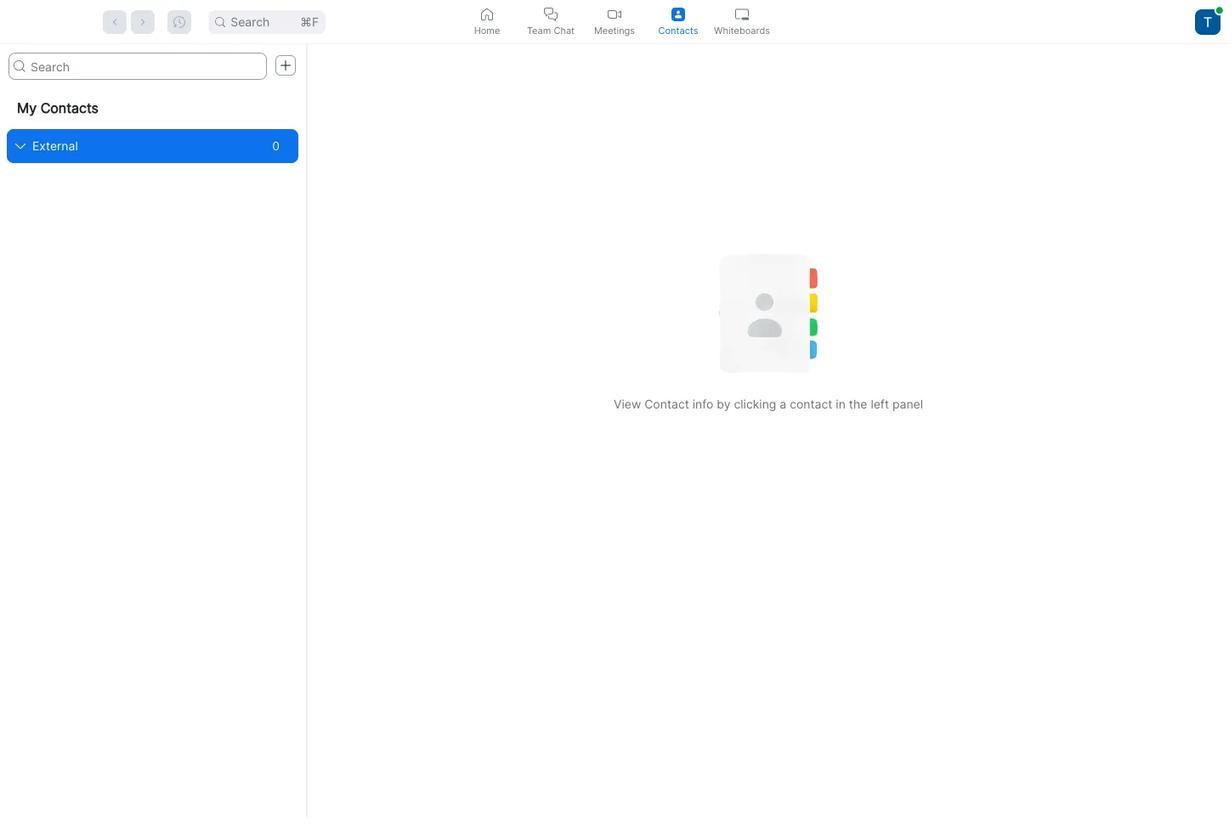 Task type: vqa. For each thing, say whether or not it's contained in the screenshot.
"for"
no



Task type: describe. For each thing, give the bounding box(es) containing it.
my contacts heading
[[0, 87, 305, 129]]

Search text field
[[8, 53, 267, 80]]

contacts button
[[646, 0, 710, 43]]

contact
[[790, 397, 832, 411]]

online image
[[1216, 7, 1223, 13]]

chevron down image
[[15, 141, 25, 151]]

profile contact image
[[671, 7, 685, 21]]

a
[[780, 397, 786, 411]]

whiteboards button
[[710, 0, 774, 43]]

panel
[[892, 397, 923, 411]]

my
[[17, 99, 37, 116]]

chevron down image
[[15, 141, 25, 151]]

profile contact image
[[671, 7, 685, 21]]

tab list containing home
[[455, 0, 774, 43]]

search
[[231, 14, 270, 28]]

team
[[527, 24, 551, 36]]

info
[[692, 397, 713, 411]]

team chat button
[[519, 0, 583, 43]]

⌘f
[[300, 14, 319, 28]]

in
[[836, 397, 846, 411]]

home button
[[455, 0, 519, 43]]

view contact info by clicking a contact in the left panel
[[614, 397, 923, 411]]

chat
[[554, 24, 575, 36]]

contacts tab panel
[[0, 44, 1229, 818]]

external
[[32, 139, 78, 153]]

meetings button
[[583, 0, 646, 43]]

team chat
[[527, 24, 575, 36]]

whiteboards
[[714, 24, 770, 36]]

by
[[717, 397, 731, 411]]



Task type: locate. For each thing, give the bounding box(es) containing it.
meetings
[[594, 24, 635, 36]]

magnifier image up my
[[14, 60, 25, 72]]

1 horizontal spatial magnifier image
[[215, 17, 225, 27]]

0 horizontal spatial contacts
[[40, 99, 99, 116]]

contacts up external
[[40, 99, 99, 116]]

left
[[871, 397, 889, 411]]

0 horizontal spatial magnifier image
[[14, 60, 25, 72]]

magnifier image left search on the left
[[215, 17, 225, 27]]

1 horizontal spatial magnifier image
[[215, 17, 225, 27]]

magnifier image up my
[[14, 60, 25, 72]]

whiteboard small image
[[735, 7, 749, 21], [735, 7, 749, 21]]

contacts inside "heading"
[[40, 99, 99, 116]]

my contacts grouping, external, 0 items enclose, level 2, 1 of 1, tree item
[[7, 129, 298, 163]]

home small image
[[480, 7, 494, 21], [480, 7, 494, 21]]

contacts
[[658, 24, 698, 36], [40, 99, 99, 116]]

1 horizontal spatial contacts
[[658, 24, 698, 36]]

my contacts
[[17, 99, 99, 116]]

contacts down profile contact image
[[658, 24, 698, 36]]

the
[[849, 397, 867, 411]]

my contacts tree
[[0, 87, 305, 163]]

1 vertical spatial magnifier image
[[14, 60, 25, 72]]

magnifier image
[[215, 17, 225, 27], [14, 60, 25, 72]]

0
[[272, 139, 280, 153]]

clicking
[[734, 397, 776, 411]]

video on image
[[608, 7, 621, 21], [608, 7, 621, 21]]

view
[[614, 397, 641, 411]]

tab list
[[455, 0, 774, 43]]

magnifier image
[[215, 17, 225, 27], [14, 60, 25, 72]]

home
[[474, 24, 500, 36]]

1 vertical spatial magnifier image
[[14, 60, 25, 72]]

avatar image
[[1195, 9, 1221, 34]]

contacts inside button
[[658, 24, 698, 36]]

team chat image
[[544, 7, 558, 21], [544, 7, 558, 21]]

0 vertical spatial magnifier image
[[215, 17, 225, 27]]

0 vertical spatial contacts
[[658, 24, 698, 36]]

online image
[[1216, 7, 1223, 13]]

0 vertical spatial magnifier image
[[215, 17, 225, 27]]

magnifier image left search on the left
[[215, 17, 225, 27]]

0 horizontal spatial magnifier image
[[14, 60, 25, 72]]

1 vertical spatial contacts
[[40, 99, 99, 116]]

contact
[[644, 397, 689, 411]]

plus small image
[[280, 59, 292, 71], [280, 59, 292, 71]]



